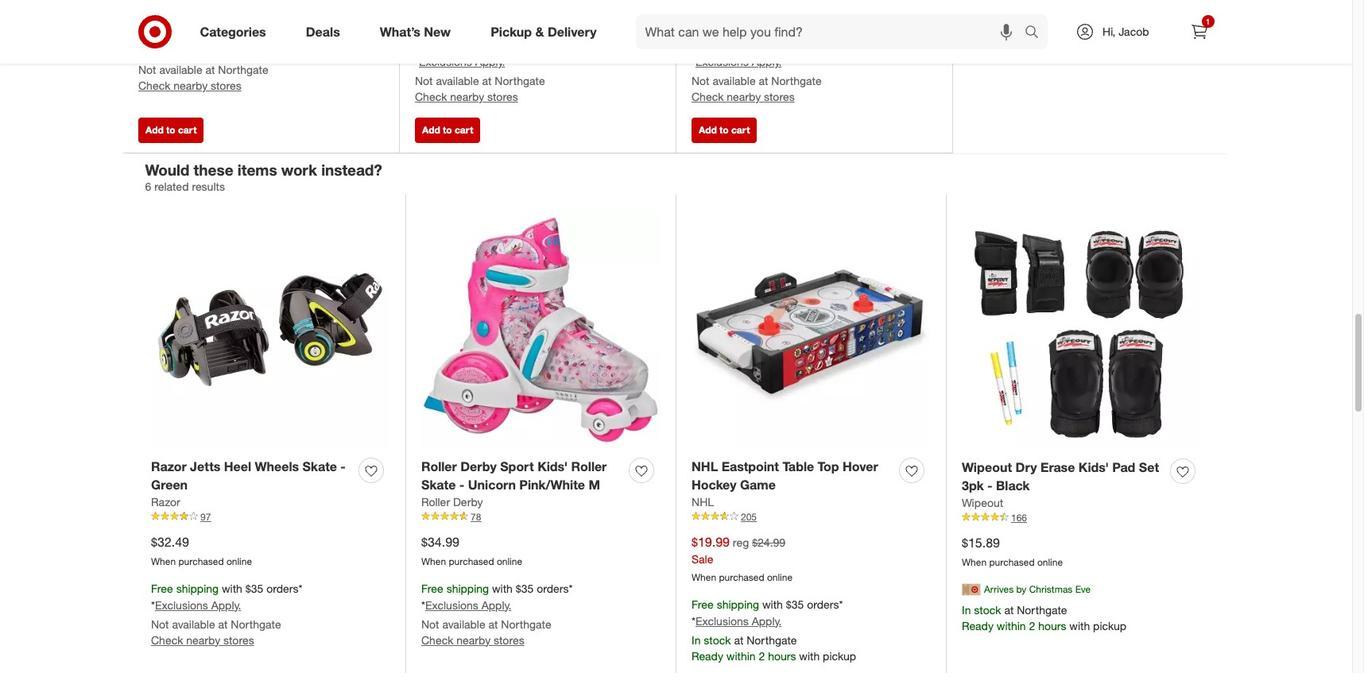 Task type: locate. For each thing, give the bounding box(es) containing it.
1 vertical spatial hours
[[768, 649, 796, 663]]

not
[[138, 63, 156, 77], [415, 74, 433, 87], [692, 74, 710, 87], [151, 618, 169, 631], [421, 618, 439, 631]]

1 vertical spatial stock
[[704, 633, 731, 647]]

2 wipeout from the top
[[962, 496, 1004, 510]]

$15.89
[[962, 535, 1000, 551]]

available inside with $35 orders* * exclusions apply. not available at northgate check nearby stores
[[436, 74, 479, 87]]

1 add to cart from the left
[[146, 124, 197, 136]]

0 horizontal spatial -
[[341, 459, 346, 475]]

0 vertical spatial pickup
[[1093, 619, 1127, 633]]

0 horizontal spatial 2
[[759, 649, 765, 663]]

roller up '$34.99'
[[421, 495, 450, 509]]

razor for razor jetts heel wheels skate - green
[[151, 459, 187, 475]]

1 vertical spatial in
[[692, 633, 701, 647]]

- inside razor jetts heel wheels skate - green
[[341, 459, 346, 475]]

add to cart for 2nd add to cart button from left
[[422, 124, 473, 136]]

2 add to cart from the left
[[422, 124, 473, 136]]

hover
[[843, 459, 878, 475]]

3 to from the left
[[720, 124, 729, 136]]

work
[[281, 160, 317, 179]]

check nearby stores button for first add to cart button from the right
[[692, 89, 795, 105]]

2 horizontal spatial add to cart
[[699, 124, 750, 136]]

$19.99 reg $24.99 sale when purchased online
[[692, 534, 793, 584]]

game
[[740, 477, 776, 493]]

razor up 'green'
[[151, 459, 187, 475]]

when purchased online for check nearby stores button associated with third add to cart button from the right
[[138, 1, 239, 13]]

* inside free shipping with $35 orders* * exclusions apply. in stock at  northgate ready within 2 hours with pickup
[[692, 614, 696, 628]]

sport
[[500, 459, 534, 475]]

in inside free shipping with $35 orders* * exclusions apply. in stock at  northgate ready within 2 hours with pickup
[[692, 633, 701, 647]]

wipeout inside wipeout dry erase kids' pad set 3pk - black
[[962, 460, 1012, 476]]

nhl up hockey
[[692, 459, 718, 475]]

skate right wheels
[[303, 459, 337, 475]]

add to cart
[[146, 124, 197, 136], [422, 124, 473, 136], [699, 124, 750, 136]]

shipping for nhl eastpoint table top hover hockey game
[[717, 598, 759, 611]]

0 vertical spatial ready
[[962, 619, 994, 633]]

wipeout up 3pk
[[962, 460, 1012, 476]]

when inside $15.89 when purchased online
[[962, 557, 987, 568]]

- inside wipeout dry erase kids' pad set 3pk - black
[[988, 478, 993, 494]]

what's
[[380, 24, 421, 39]]

within inside in stock at  northgate ready within 2 hours with pickup
[[997, 619, 1026, 633]]

2 nhl from the top
[[692, 495, 714, 509]]

sale
[[692, 553, 714, 566]]

nhl
[[692, 459, 718, 475], [692, 495, 714, 509]]

1 horizontal spatial -
[[459, 477, 465, 493]]

1 horizontal spatial pickup
[[1093, 619, 1127, 633]]

- right 3pk
[[988, 478, 993, 494]]

wipeout
[[962, 460, 1012, 476], [962, 496, 1004, 510]]

northgate inside with $35 orders* * exclusions apply. not available at northgate check nearby stores
[[495, 74, 545, 87]]

in
[[962, 603, 971, 617], [692, 633, 701, 647]]

with inside with $35 orders* * exclusions apply. not available at northgate check nearby stores
[[486, 38, 506, 52]]

1 horizontal spatial kids'
[[1079, 460, 1109, 476]]

- inside roller derby sport kids' roller skate - unicorn pink/white m
[[459, 477, 465, 493]]

1 vertical spatial derby
[[453, 495, 483, 509]]

in inside in stock at  northgate ready within 2 hours with pickup
[[962, 603, 971, 617]]

1 horizontal spatial to
[[443, 124, 452, 136]]

nhl eastpoint table top hover hockey game
[[692, 459, 878, 493]]

wipeout dry erase kids' pad set 3pk - black link
[[962, 459, 1164, 495]]

derby up unicorn
[[461, 459, 497, 475]]

- up "roller derby"
[[459, 477, 465, 493]]

derby for roller derby sport kids' roller skate - unicorn pink/white m
[[461, 459, 497, 475]]

categories link
[[186, 14, 286, 49]]

0 vertical spatial wipeout
[[962, 460, 1012, 476]]

1 horizontal spatial in
[[962, 603, 971, 617]]

hours
[[1039, 619, 1067, 633], [768, 649, 796, 663]]

with
[[209, 27, 230, 41], [486, 38, 506, 52], [763, 38, 783, 52], [222, 582, 242, 595], [492, 582, 513, 595], [763, 598, 783, 611], [1070, 619, 1090, 633], [799, 649, 820, 663]]

orders* inside with $35 orders* * exclusions apply. not available at northgate check nearby stores
[[531, 38, 567, 52]]

apply. down $34.99 when purchased online
[[482, 598, 512, 612]]

kids' up "pink/white"
[[538, 459, 568, 475]]

northgate
[[218, 63, 268, 77], [495, 74, 545, 87], [772, 74, 822, 87], [1017, 603, 1068, 617], [231, 618, 281, 631], [501, 618, 552, 631], [747, 633, 797, 647]]

0 vertical spatial razor
[[151, 459, 187, 475]]

apply. down $19.99 reg $24.99 sale when purchased online on the bottom of page
[[752, 614, 782, 628]]

shipping for razor jetts heel wheels skate - green
[[176, 582, 219, 595]]

205 link
[[692, 510, 930, 524]]

roller for roller derby
[[421, 495, 450, 509]]

search
[[1018, 25, 1056, 41]]

these
[[194, 160, 233, 179]]

1 horizontal spatial stock
[[974, 603, 1002, 617]]

3pk
[[962, 478, 984, 494]]

0 horizontal spatial add
[[146, 124, 164, 136]]

0 vertical spatial derby
[[461, 459, 497, 475]]

roller up "roller derby"
[[421, 459, 457, 475]]

razor inside razor jetts heel wheels skate - green
[[151, 459, 187, 475]]

1 to from the left
[[166, 124, 175, 136]]

0 horizontal spatial add to cart
[[146, 124, 197, 136]]

0 horizontal spatial ready
[[692, 649, 724, 663]]

in stock at  northgate ready within 2 hours with pickup
[[962, 603, 1127, 633]]

1 wipeout from the top
[[962, 460, 1012, 476]]

0 horizontal spatial in
[[692, 633, 701, 647]]

2 razor from the top
[[151, 495, 180, 509]]

orders* inside free shipping with $35 orders* * exclusions apply. in stock at  northgate ready within 2 hours with pickup
[[807, 598, 843, 611]]

hours inside in stock at  northgate ready within 2 hours with pickup
[[1039, 619, 1067, 633]]

0 vertical spatial nhl
[[692, 459, 718, 475]]

0 horizontal spatial to
[[166, 124, 175, 136]]

0 horizontal spatial pickup
[[823, 649, 856, 663]]

1 horizontal spatial within
[[997, 619, 1026, 633]]

top
[[818, 459, 839, 475]]

categories
[[200, 24, 266, 39]]

2 to from the left
[[443, 124, 452, 136]]

m
[[589, 477, 600, 493]]

roller derby sport kids' roller skate - unicorn pink/white m link
[[421, 458, 623, 495]]

0 vertical spatial 2
[[1029, 619, 1036, 633]]

to for 2nd add to cart button from left
[[443, 124, 452, 136]]

-
[[341, 459, 346, 475], [459, 477, 465, 493], [988, 478, 993, 494]]

1 vertical spatial ready
[[692, 649, 724, 663]]

roller
[[421, 459, 457, 475], [571, 459, 607, 475], [421, 495, 450, 509]]

166 link
[[962, 511, 1202, 525]]

nhl inside nhl eastpoint table top hover hockey game
[[692, 459, 718, 475]]

1 vertical spatial pickup
[[823, 649, 856, 663]]

razor jetts heel wheels skate - green link
[[151, 458, 352, 495]]

3 add from the left
[[699, 124, 717, 136]]

0 horizontal spatial skate
[[303, 459, 337, 475]]

shipping inside free shipping with $35 orders* * exclusions apply. in stock at  northgate ready within 2 hours with pickup
[[717, 598, 759, 611]]

1 horizontal spatial add
[[422, 124, 440, 136]]

2 cart from the left
[[455, 124, 473, 136]]

$35 inside free shipping with $35 orders* * exclusions apply. in stock at  northgate ready within 2 hours with pickup
[[786, 598, 804, 611]]

1 nhl from the top
[[692, 459, 718, 475]]

stores
[[211, 79, 241, 93], [487, 90, 518, 103], [764, 90, 795, 103], [223, 633, 254, 647], [494, 633, 525, 647]]

0 vertical spatial stock
[[974, 603, 1002, 617]]

skate inside razor jetts heel wheels skate - green
[[303, 459, 337, 475]]

kids' inside wipeout dry erase kids' pad set 3pk - black
[[1079, 460, 1109, 476]]

at inside free shipping with $35 orders* * exclusions apply. in stock at  northgate ready within 2 hours with pickup
[[734, 633, 744, 647]]

would
[[145, 160, 190, 179]]

kids' left pad
[[1079, 460, 1109, 476]]

wipeout dry erase kids' pad set 3pk - black
[[962, 460, 1159, 494]]

1 vertical spatial skate
[[421, 477, 456, 493]]

1 horizontal spatial 2
[[1029, 619, 1036, 633]]

205
[[741, 511, 757, 523]]

derby inside the roller derby link
[[453, 495, 483, 509]]

when
[[138, 1, 163, 13], [692, 12, 717, 24], [151, 556, 176, 568], [421, 556, 446, 568], [962, 557, 987, 568], [692, 572, 717, 584]]

nhl for nhl eastpoint table top hover hockey game
[[692, 459, 718, 475]]

1 razor from the top
[[151, 459, 187, 475]]

razor
[[151, 459, 187, 475], [151, 495, 180, 509]]

add to cart button
[[138, 117, 204, 143], [415, 117, 481, 143], [692, 117, 757, 143]]

0 horizontal spatial add to cart button
[[138, 117, 204, 143]]

1 horizontal spatial cart
[[455, 124, 473, 136]]

razor down 'green'
[[151, 495, 180, 509]]

2 horizontal spatial add
[[699, 124, 717, 136]]

1 vertical spatial wipeout
[[962, 496, 1004, 510]]

derby inside roller derby sport kids' roller skate - unicorn pink/white m
[[461, 459, 497, 475]]

eve
[[1076, 584, 1091, 596]]

by
[[1017, 584, 1027, 596]]

2 horizontal spatial cart
[[732, 124, 750, 136]]

nhl down hockey
[[692, 495, 714, 509]]

purchased inside $19.99 reg $24.99 sale when purchased online
[[719, 572, 765, 584]]

to
[[166, 124, 175, 136], [443, 124, 452, 136], [720, 124, 729, 136]]

0 vertical spatial skate
[[303, 459, 337, 475]]

derby up 78 on the left of page
[[453, 495, 483, 509]]

razor jetts heel wheels skate - green image
[[151, 211, 390, 449], [151, 211, 390, 449]]

add to cart for third add to cart button from the right
[[146, 124, 197, 136]]

nhl eastpoint table top hover hockey game image
[[692, 211, 930, 449], [692, 211, 930, 449]]

hi,
[[1103, 25, 1116, 38]]

seasonal shipping icon image
[[962, 580, 981, 599]]

at
[[206, 63, 215, 77], [482, 74, 492, 87], [759, 74, 769, 87], [1005, 603, 1014, 617], [218, 618, 228, 631], [489, 618, 498, 631], [734, 633, 744, 647]]

0 horizontal spatial within
[[727, 649, 756, 663]]

1 vertical spatial 2
[[759, 649, 765, 663]]

add
[[146, 124, 164, 136], [422, 124, 440, 136], [699, 124, 717, 136]]

free for roller derby sport kids' roller skate - unicorn pink/white m
[[421, 582, 444, 595]]

1 horizontal spatial ready
[[962, 619, 994, 633]]

kids' inside roller derby sport kids' roller skate - unicorn pink/white m
[[538, 459, 568, 475]]

1 horizontal spatial hours
[[1039, 619, 1067, 633]]

add to cart for first add to cart button from the right
[[699, 124, 750, 136]]

kids'
[[538, 459, 568, 475], [1079, 460, 1109, 476]]

exclusions inside free shipping with $35 orders* * exclusions apply. in stock at  northgate ready within 2 hours with pickup
[[696, 614, 749, 628]]

apply. down pickup
[[475, 55, 505, 68]]

exclusions apply. button
[[142, 43, 228, 59], [419, 54, 505, 70], [696, 54, 782, 70], [155, 598, 241, 614], [425, 598, 512, 614], [696, 614, 782, 629]]

2 horizontal spatial to
[[720, 124, 729, 136]]

0 horizontal spatial cart
[[178, 124, 197, 136]]

0 vertical spatial in
[[962, 603, 971, 617]]

skate
[[303, 459, 337, 475], [421, 477, 456, 493]]

2 inside in stock at  northgate ready within 2 hours with pickup
[[1029, 619, 1036, 633]]

within
[[997, 619, 1026, 633], [727, 649, 756, 663]]

what's new link
[[366, 14, 471, 49]]

pickup inside in stock at  northgate ready within 2 hours with pickup
[[1093, 619, 1127, 633]]

free inside free shipping with $35 orders* * exclusions apply. in stock at  northgate ready within 2 hours with pickup
[[692, 598, 714, 611]]

1 vertical spatial within
[[727, 649, 756, 663]]

1 horizontal spatial add to cart
[[422, 124, 473, 136]]

free for nhl eastpoint table top hover hockey game
[[692, 598, 714, 611]]

&
[[536, 24, 544, 39]]

0 vertical spatial hours
[[1039, 619, 1067, 633]]

What can we help you find? suggestions appear below search field
[[636, 14, 1029, 49]]

2 horizontal spatial -
[[988, 478, 993, 494]]

cart
[[178, 124, 197, 136], [455, 124, 473, 136], [732, 124, 750, 136]]

hi, jacob
[[1103, 25, 1149, 38]]

wipeout dry erase kids' pad set 3pk - black image
[[962, 211, 1202, 450], [962, 211, 1202, 450]]

1 horizontal spatial add to cart button
[[415, 117, 481, 143]]

instead?
[[321, 160, 382, 179]]

wipeout down 3pk
[[962, 496, 1004, 510]]

1 vertical spatial nhl
[[692, 495, 714, 509]]

stock inside free shipping with $35 orders* * exclusions apply. in stock at  northgate ready within 2 hours with pickup
[[704, 633, 731, 647]]

3 add to cart from the left
[[699, 124, 750, 136]]

shipping
[[164, 27, 206, 41], [717, 38, 759, 52], [176, 582, 219, 595], [447, 582, 489, 595], [717, 598, 759, 611]]

free for razor jetts heel wheels skate - green
[[151, 582, 173, 595]]

apply. inside free shipping with $35 orders* * exclusions apply. in stock at  northgate ready within 2 hours with pickup
[[752, 614, 782, 628]]

2 horizontal spatial add to cart button
[[692, 117, 757, 143]]

roller derby sport kids' roller skate - unicorn pink/white m image
[[421, 211, 660, 449], [421, 211, 660, 449]]

- right wheels
[[341, 459, 346, 475]]

1 horizontal spatial when purchased online
[[692, 12, 793, 24]]

nhl for nhl
[[692, 495, 714, 509]]

0 vertical spatial within
[[997, 619, 1026, 633]]

wheels
[[255, 459, 299, 475]]

razor link
[[151, 495, 180, 510]]

apply. inside with $35 orders* * exclusions apply. not available at northgate check nearby stores
[[475, 55, 505, 68]]

online inside $15.89 when purchased online
[[1038, 557, 1063, 568]]

0 horizontal spatial when purchased online
[[138, 1, 239, 13]]

when inside $34.99 when purchased online
[[421, 556, 446, 568]]

pickup
[[491, 24, 532, 39]]

stock
[[974, 603, 1002, 617], [704, 633, 731, 647]]

erase
[[1041, 460, 1075, 476]]

0 horizontal spatial stock
[[704, 633, 731, 647]]

78
[[471, 511, 481, 523]]

1 vertical spatial razor
[[151, 495, 180, 509]]

2 inside free shipping with $35 orders* * exclusions apply. in stock at  northgate ready within 2 hours with pickup
[[759, 649, 765, 663]]

skate up "roller derby"
[[421, 477, 456, 493]]

apply. down the categories
[[199, 44, 228, 58]]

search button
[[1018, 14, 1056, 52]]

0 horizontal spatial hours
[[768, 649, 796, 663]]

1 horizontal spatial skate
[[421, 477, 456, 493]]

purchased
[[166, 1, 211, 13], [719, 12, 765, 24], [179, 556, 224, 568], [449, 556, 494, 568], [990, 557, 1035, 568], [719, 572, 765, 584]]

97
[[200, 511, 211, 523]]

0 horizontal spatial kids'
[[538, 459, 568, 475]]



Task type: vqa. For each thing, say whether or not it's contained in the screenshot.
leftmost Within
yes



Task type: describe. For each thing, give the bounding box(es) containing it.
apply. down what can we help you find? suggestions appear below search box
[[752, 55, 782, 68]]

pickup inside free shipping with $35 orders* * exclusions apply. in stock at  northgate ready within 2 hours with pickup
[[823, 649, 856, 663]]

deals
[[306, 24, 340, 39]]

$34.99
[[421, 534, 460, 550]]

online inside $19.99 reg $24.99 sale when purchased online
[[767, 572, 793, 584]]

wipeout for wipeout
[[962, 496, 1004, 510]]

3 add to cart button from the left
[[692, 117, 757, 143]]

* inside with $35 orders* * exclusions apply. not available at northgate check nearby stores
[[415, 55, 419, 68]]

items
[[238, 160, 277, 179]]

free shipping with $35 orders* * exclusions apply. in stock at  northgate ready within 2 hours with pickup
[[692, 598, 856, 663]]

pickup & delivery
[[491, 24, 597, 39]]

wipeout for wipeout dry erase kids' pad set 3pk - black
[[962, 460, 1012, 476]]

$24.99
[[752, 536, 786, 550]]

166
[[1012, 512, 1027, 524]]

unicorn
[[468, 477, 516, 493]]

1 link
[[1182, 14, 1217, 49]]

check nearby stores button for third add to cart button from the right
[[138, 78, 241, 94]]

table
[[783, 459, 814, 475]]

1 cart from the left
[[178, 124, 197, 136]]

set
[[1139, 460, 1159, 476]]

$35 inside with $35 orders* * exclusions apply. not available at northgate check nearby stores
[[510, 38, 527, 52]]

1 add to cart button from the left
[[138, 117, 204, 143]]

roller derby
[[421, 495, 483, 509]]

to for first add to cart button from the right
[[720, 124, 729, 136]]

with inside in stock at  northgate ready within 2 hours with pickup
[[1070, 619, 1090, 633]]

jacob
[[1119, 25, 1149, 38]]

purchased inside $34.99 when purchased online
[[449, 556, 494, 568]]

78 link
[[421, 510, 660, 524]]

at inside with $35 orders* * exclusions apply. not available at northgate check nearby stores
[[482, 74, 492, 87]]

97 link
[[151, 510, 390, 524]]

nhl eastpoint table top hover hockey game link
[[692, 458, 893, 495]]

at inside in stock at  northgate ready within 2 hours with pickup
[[1005, 603, 1014, 617]]

6
[[145, 180, 151, 193]]

arrives
[[984, 584, 1014, 596]]

check nearby stores button for 2nd add to cart button from left
[[415, 89, 518, 105]]

2 add from the left
[[422, 124, 440, 136]]

2 add to cart button from the left
[[415, 117, 481, 143]]

roller derby link
[[421, 495, 483, 510]]

$15.89 when purchased online
[[962, 535, 1063, 568]]

kids' for pad
[[1079, 460, 1109, 476]]

what's new
[[380, 24, 451, 39]]

jetts
[[190, 459, 221, 475]]

3 cart from the left
[[732, 124, 750, 136]]

$34.99 when purchased online
[[421, 534, 522, 568]]

online inside the $32.49 when purchased online
[[227, 556, 252, 568]]

results
[[192, 180, 225, 193]]

not inside with $35 orders* * exclusions apply. not available at northgate check nearby stores
[[415, 74, 433, 87]]

hours inside free shipping with $35 orders* * exclusions apply. in stock at  northgate ready within 2 hours with pickup
[[768, 649, 796, 663]]

green
[[151, 477, 188, 493]]

roller derby sport kids' roller skate - unicorn pink/white m
[[421, 459, 607, 493]]

related
[[154, 180, 189, 193]]

ready inside free shipping with $35 orders* * exclusions apply. in stock at  northgate ready within 2 hours with pickup
[[692, 649, 724, 663]]

with $35 orders* * exclusions apply. not available at northgate check nearby stores
[[415, 38, 567, 103]]

shipping for roller derby sport kids' roller skate - unicorn pink/white m
[[447, 582, 489, 595]]

when inside the $32.49 when purchased online
[[151, 556, 176, 568]]

check inside with $35 orders* * exclusions apply. not available at northgate check nearby stores
[[415, 90, 447, 103]]

$19.99
[[692, 534, 730, 550]]

northgate inside free shipping with $35 orders* * exclusions apply. in stock at  northgate ready within 2 hours with pickup
[[747, 633, 797, 647]]

purchased inside the $32.49 when purchased online
[[179, 556, 224, 568]]

roller for roller derby sport kids' roller skate - unicorn pink/white m
[[421, 459, 457, 475]]

$32.49
[[151, 534, 189, 550]]

wipeout link
[[962, 495, 1004, 511]]

when inside $19.99 reg $24.99 sale when purchased online
[[692, 572, 717, 584]]

hockey
[[692, 477, 737, 493]]

northgate inside in stock at  northgate ready within 2 hours with pickup
[[1017, 603, 1068, 617]]

online inside $34.99 when purchased online
[[497, 556, 522, 568]]

nearby inside with $35 orders* * exclusions apply. not available at northgate check nearby stores
[[450, 90, 484, 103]]

delivery
[[548, 24, 597, 39]]

1 add from the left
[[146, 124, 164, 136]]

eastpoint
[[722, 459, 779, 475]]

razor jetts heel wheels skate - green
[[151, 459, 346, 493]]

deals link
[[292, 14, 360, 49]]

kids' for roller
[[538, 459, 568, 475]]

skate inside roller derby sport kids' roller skate - unicorn pink/white m
[[421, 477, 456, 493]]

when purchased online for check nearby stores button associated with first add to cart button from the right
[[692, 12, 793, 24]]

christmas
[[1030, 584, 1073, 596]]

black
[[996, 478, 1030, 494]]

roller up m
[[571, 459, 607, 475]]

pad
[[1113, 460, 1136, 476]]

reg
[[733, 536, 749, 550]]

heel
[[224, 459, 251, 475]]

purchased inside $15.89 when purchased online
[[990, 557, 1035, 568]]

dry
[[1016, 460, 1037, 476]]

arrives by christmas eve
[[984, 584, 1091, 596]]

apply. down the $32.49 when purchased online
[[211, 598, 241, 612]]

1
[[1206, 17, 1211, 26]]

ready inside in stock at  northgate ready within 2 hours with pickup
[[962, 619, 994, 633]]

$32.49 when purchased online
[[151, 534, 252, 568]]

new
[[424, 24, 451, 39]]

within inside free shipping with $35 orders* * exclusions apply. in stock at  northgate ready within 2 hours with pickup
[[727, 649, 756, 663]]

nhl link
[[692, 495, 714, 510]]

stores inside with $35 orders* * exclusions apply. not available at northgate check nearby stores
[[487, 90, 518, 103]]

pink/white
[[520, 477, 585, 493]]

derby for roller derby
[[453, 495, 483, 509]]

to for third add to cart button from the right
[[166, 124, 175, 136]]

would these items work instead? 6 related results
[[145, 160, 382, 193]]

razor for razor
[[151, 495, 180, 509]]

pickup & delivery link
[[477, 14, 617, 49]]

stock inside in stock at  northgate ready within 2 hours with pickup
[[974, 603, 1002, 617]]

exclusions inside with $35 orders* * exclusions apply. not available at northgate check nearby stores
[[419, 55, 472, 68]]



